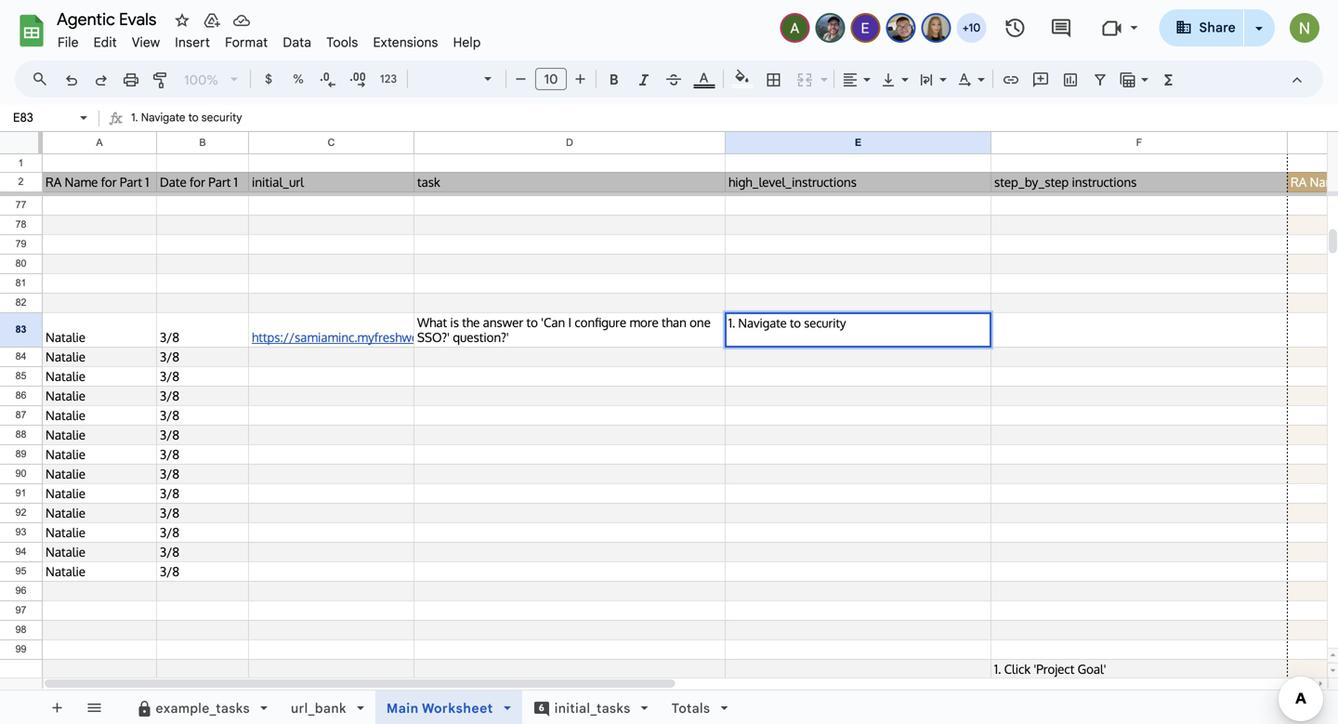 Task type: describe. For each thing, give the bounding box(es) containing it.
1. navigate to security for 1. navigate to security field
[[729, 315, 846, 330]]

text color image
[[694, 66, 715, 88]]

1 toolbar from the left
[[38, 691, 116, 724]]

1. for 1. navigate to security field
[[729, 315, 735, 330]]

menu bar inside menu bar banner
[[50, 24, 488, 55]]

data menu item
[[275, 32, 319, 53]]

eesa khan image
[[853, 15, 879, 41]]

borders image
[[764, 66, 785, 92]]

vertical align image
[[878, 66, 900, 92]]

extensions menu item
[[366, 32, 446, 53]]

all sheets image
[[79, 692, 109, 722]]

share button
[[1159, 9, 1244, 46]]

cj baylor image
[[817, 15, 843, 41]]

text wrapping image
[[916, 66, 938, 92]]

functions image
[[1159, 66, 1180, 92]]

to for 1. navigate to security field
[[790, 315, 801, 330]]

example_tasks
[[156, 700, 250, 716]]

text rotation image
[[955, 66, 976, 92]]

url_bank button
[[279, 691, 376, 724]]

Font size field
[[535, 68, 574, 91]]

1. navigate to security for 1. navigate to security field
[[131, 111, 242, 125]]

$
[[265, 72, 272, 86]]

totals button
[[660, 691, 740, 724]]

example_tasks button
[[124, 691, 280, 724]]

view
[[132, 34, 160, 51]]

format
[[225, 34, 268, 51]]

help
[[453, 34, 481, 51]]

share
[[1199, 20, 1236, 36]]

view menu item
[[124, 32, 168, 53]]

toolbar containing example_tasks
[[118, 691, 756, 724]]

1. Navigate to security field
[[131, 107, 1338, 131]]

totals
[[672, 700, 710, 716]]

Zoom text field
[[179, 67, 224, 93]]

menu bar banner
[[0, 0, 1338, 724]]

Font size text field
[[536, 68, 566, 90]]

insert
[[175, 34, 210, 51]]

application containing share
[[0, 0, 1338, 724]]

security for 1. navigate to security field
[[804, 315, 846, 330]]

ben chafik image
[[888, 15, 914, 41]]

Star checkbox
[[134, 0, 211, 68]]

tools
[[326, 34, 358, 51]]

extensions
[[373, 34, 438, 51]]



Task type: locate. For each thing, give the bounding box(es) containing it.
1. navigate to security inside field
[[131, 111, 242, 125]]

katherine seehafer image
[[923, 15, 949, 41]]

navigate inside field
[[141, 111, 185, 125]]

file
[[58, 34, 79, 51]]

application
[[0, 0, 1338, 724]]

quick sharing actions image
[[1256, 27, 1263, 56]]

0 horizontal spatial 1.
[[131, 111, 138, 125]]

file menu item
[[50, 32, 86, 53]]

edit
[[94, 34, 117, 51]]

1 vertical spatial navigate
[[738, 315, 787, 330]]

Menus field
[[23, 66, 64, 92]]

Zoom field
[[177, 66, 246, 94]]

format menu item
[[218, 32, 275, 53]]

navigate for 1. navigate to security field
[[141, 111, 185, 125]]

1 vertical spatial security
[[804, 315, 846, 330]]

insert menu item
[[168, 32, 218, 53]]

help menu item
[[446, 32, 488, 53]]

none text field inside name box (⌘ + j) element
[[7, 109, 76, 126]]

%
[[293, 72, 304, 86]]

toolbar
[[38, 691, 116, 724], [118, 691, 756, 724]]

1. for 1. navigate to security field
[[131, 111, 138, 125]]

navigate
[[141, 111, 185, 125], [738, 315, 787, 330]]

0 horizontal spatial security
[[201, 111, 242, 125]]

security for 1. navigate to security field
[[201, 111, 242, 125]]

navigate for 1. navigate to security field
[[738, 315, 787, 330]]

None text field
[[7, 109, 76, 126]]

+10
[[963, 21, 981, 35]]

name box (⌘ + j) element
[[6, 107, 93, 129]]

$ button
[[255, 65, 283, 93]]

1 vertical spatial 1. navigate to security
[[729, 315, 846, 330]]

url_bank
[[291, 700, 347, 716]]

security inside field
[[201, 111, 242, 125]]

1 horizontal spatial toolbar
[[118, 691, 756, 724]]

0 vertical spatial to
[[188, 111, 199, 125]]

to for 1. navigate to security field
[[188, 111, 199, 125]]

1 horizontal spatial to
[[790, 315, 801, 330]]

worksheet
[[422, 700, 493, 716]]

0 vertical spatial 1. navigate to security
[[131, 111, 242, 125]]

1 horizontal spatial security
[[804, 315, 846, 330]]

0 horizontal spatial to
[[188, 111, 199, 125]]

main toolbar
[[55, 65, 1185, 96]]

edit menu item
[[86, 32, 124, 53]]

E83 field
[[729, 315, 988, 330]]

1. inside field
[[131, 111, 138, 125]]

1 vertical spatial to
[[790, 315, 801, 330]]

main worksheet button
[[375, 691, 522, 724]]

menu bar
[[50, 24, 488, 55]]

to inside field
[[188, 111, 199, 125]]

tools menu item
[[319, 32, 366, 53]]

6
[[539, 702, 544, 714]]

123
[[380, 72, 397, 86]]

fill color image
[[732, 66, 753, 88]]

0 horizontal spatial navigate
[[141, 111, 185, 125]]

1 horizontal spatial 1.
[[729, 315, 735, 330]]

security
[[201, 111, 242, 125], [804, 315, 846, 330]]

initial_tasks
[[555, 700, 631, 716]]

0 vertical spatial security
[[201, 111, 242, 125]]

menu bar containing file
[[50, 24, 488, 55]]

2 toolbar from the left
[[118, 691, 756, 724]]

1 vertical spatial 1.
[[729, 315, 735, 330]]

data
[[283, 34, 312, 51]]

angela cha image
[[782, 15, 808, 41]]

0 vertical spatial navigate
[[141, 111, 185, 125]]

0 vertical spatial 1.
[[131, 111, 138, 125]]

+10 button
[[955, 11, 988, 45]]

1.
[[131, 111, 138, 125], [729, 315, 735, 330]]

0 horizontal spatial toolbar
[[38, 691, 116, 724]]

1 horizontal spatial 1. navigate to security
[[729, 315, 846, 330]]

% button
[[284, 65, 312, 93]]

123 button
[[374, 65, 403, 93]]

main worksheet
[[387, 700, 493, 716]]

1 horizontal spatial navigate
[[738, 315, 787, 330]]

to
[[188, 111, 199, 125], [790, 315, 801, 330]]

0 horizontal spatial 1. navigate to security
[[131, 111, 242, 125]]

1. navigate to security
[[131, 111, 242, 125], [729, 315, 846, 330]]

main
[[387, 700, 419, 716]]

horizontal align image
[[840, 66, 862, 92]]

Rename text field
[[50, 7, 167, 30]]



Task type: vqa. For each thing, say whether or not it's contained in the screenshot.
Main menu image
no



